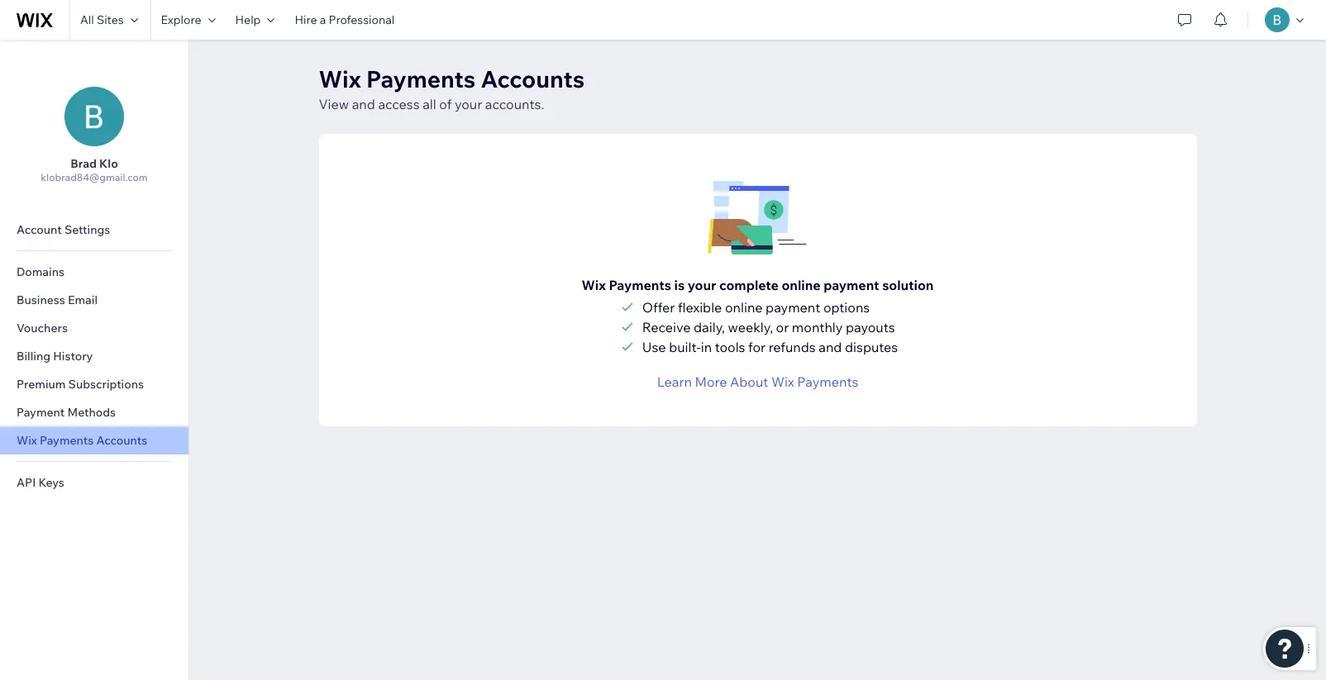 Task type: describe. For each thing, give the bounding box(es) containing it.
payments down refunds
[[797, 374, 859, 390]]

flexible
[[678, 299, 722, 316]]

accounts for wix payments accounts view and access all of your accounts.
[[481, 64, 585, 93]]

payment methods link
[[0, 399, 189, 427]]

history
[[53, 349, 93, 364]]

for
[[748, 339, 766, 356]]

business email
[[17, 293, 98, 308]]

in
[[701, 339, 712, 356]]

help
[[235, 12, 261, 27]]

tools
[[715, 339, 745, 356]]

domains link
[[0, 258, 189, 286]]

1 horizontal spatial and
[[819, 339, 842, 356]]

domains
[[17, 265, 65, 279]]

wix payments accounts link
[[0, 427, 189, 455]]

use
[[642, 339, 666, 356]]

learn more about wix payments link
[[657, 372, 859, 392]]

premium subscriptions
[[17, 377, 144, 392]]

wix for wix payments accounts view and access all of your accounts.
[[319, 64, 361, 93]]

premium
[[17, 377, 66, 392]]

brad klo klobrad84@gmail.com
[[41, 156, 148, 184]]

brad
[[70, 156, 97, 171]]

klo
[[99, 156, 118, 171]]

account settings link
[[0, 216, 189, 244]]

wix for wix payments accounts
[[17, 433, 37, 448]]

professional
[[329, 12, 395, 27]]

your inside wix payments accounts view and access all of your accounts.
[[455, 96, 482, 112]]

all
[[423, 96, 436, 112]]

business email link
[[0, 286, 189, 314]]

built-
[[669, 339, 701, 356]]

explore
[[161, 12, 201, 27]]

vouchers link
[[0, 314, 189, 342]]

hire a professional link
[[285, 0, 405, 40]]

klobrad84@gmail.com
[[41, 171, 148, 184]]

receive daily, weekly, or monthly payouts
[[642, 319, 895, 336]]

complete
[[719, 277, 779, 294]]

0 horizontal spatial online
[[725, 299, 763, 316]]

billing history
[[17, 349, 93, 364]]

payouts
[[846, 319, 895, 336]]

about
[[730, 374, 769, 390]]

premium subscriptions link
[[0, 370, 189, 399]]

all sites
[[80, 12, 124, 27]]

email
[[68, 293, 98, 308]]

1 vertical spatial your
[[688, 277, 716, 294]]

offer flexible online payment options
[[642, 299, 870, 316]]

keys
[[38, 475, 64, 490]]

or
[[776, 319, 789, 336]]

api keys
[[17, 475, 64, 490]]

refunds
[[769, 339, 816, 356]]



Task type: locate. For each thing, give the bounding box(es) containing it.
payments
[[366, 64, 476, 93], [609, 277, 671, 294], [797, 374, 859, 390], [40, 433, 94, 448]]

and inside wix payments accounts view and access all of your accounts.
[[352, 96, 375, 112]]

accounts.
[[485, 96, 544, 112]]

use built-in tools for refunds and disputes
[[642, 339, 898, 356]]

wix
[[319, 64, 361, 93], [582, 277, 606, 294], [771, 374, 794, 390], [17, 433, 37, 448]]

wix payments is your complete online payment solution
[[582, 277, 934, 294]]

view
[[319, 96, 349, 112]]

your right of
[[455, 96, 482, 112]]

payment
[[824, 277, 879, 294], [766, 299, 821, 316]]

1 vertical spatial accounts
[[96, 433, 147, 448]]

billing history link
[[0, 342, 189, 370]]

accounts
[[481, 64, 585, 93], [96, 433, 147, 448]]

wix payments accounts view and access all of your accounts.
[[319, 64, 585, 112]]

weekly,
[[728, 319, 773, 336]]

and right view
[[352, 96, 375, 112]]

online up monthly
[[782, 277, 821, 294]]

1 horizontal spatial online
[[782, 277, 821, 294]]

of
[[439, 96, 452, 112]]

a
[[320, 12, 326, 27]]

learn more about wix payments
[[657, 374, 859, 390]]

sidebar element
[[0, 40, 189, 681]]

billing
[[17, 349, 51, 364]]

1 vertical spatial and
[[819, 339, 842, 356]]

monthly
[[792, 319, 843, 336]]

account settings
[[17, 222, 110, 237]]

0 horizontal spatial your
[[455, 96, 482, 112]]

payments inside wix payments accounts view and access all of your accounts.
[[366, 64, 476, 93]]

payment methods
[[17, 405, 116, 420]]

settings
[[64, 222, 110, 237]]

wix inside wix payments accounts view and access all of your accounts.
[[319, 64, 361, 93]]

is
[[674, 277, 685, 294]]

payments for wix payments is your complete online payment solution
[[609, 277, 671, 294]]

business
[[17, 293, 65, 308]]

0 horizontal spatial payment
[[766, 299, 821, 316]]

wix payments accounts
[[17, 433, 147, 448]]

account
[[17, 222, 62, 237]]

1 horizontal spatial your
[[688, 277, 716, 294]]

payments for wix payments accounts
[[40, 433, 94, 448]]

payment up or
[[766, 299, 821, 316]]

sites
[[97, 12, 124, 27]]

more
[[695, 374, 727, 390]]

0 vertical spatial online
[[782, 277, 821, 294]]

all
[[80, 12, 94, 27]]

accounts inside sidebar element
[[96, 433, 147, 448]]

payment up options
[[824, 277, 879, 294]]

help button
[[225, 0, 285, 40]]

online up weekly,
[[725, 299, 763, 316]]

solution
[[882, 277, 934, 294]]

payments up offer
[[609, 277, 671, 294]]

accounts up accounts.
[[481, 64, 585, 93]]

0 horizontal spatial and
[[352, 96, 375, 112]]

1 horizontal spatial accounts
[[481, 64, 585, 93]]

payment
[[17, 405, 65, 420]]

0 vertical spatial and
[[352, 96, 375, 112]]

daily,
[[694, 319, 725, 336]]

payments down payment methods
[[40, 433, 94, 448]]

online
[[782, 277, 821, 294], [725, 299, 763, 316]]

wix inside sidebar element
[[17, 433, 37, 448]]

disputes
[[845, 339, 898, 356]]

0 horizontal spatial accounts
[[96, 433, 147, 448]]

and
[[352, 96, 375, 112], [819, 339, 842, 356]]

api
[[17, 475, 36, 490]]

accounts inside wix payments accounts view and access all of your accounts.
[[481, 64, 585, 93]]

methods
[[67, 405, 116, 420]]

learn
[[657, 374, 692, 390]]

hire
[[295, 12, 317, 27]]

1 vertical spatial online
[[725, 299, 763, 316]]

options
[[824, 299, 870, 316]]

payments for wix payments accounts view and access all of your accounts.
[[366, 64, 476, 93]]

your
[[455, 96, 482, 112], [688, 277, 716, 294]]

0 vertical spatial payment
[[824, 277, 879, 294]]

offer
[[642, 299, 675, 316]]

receive
[[642, 319, 691, 336]]

subscriptions
[[68, 377, 144, 392]]

your up flexible
[[688, 277, 716, 294]]

access
[[378, 96, 420, 112]]

0 vertical spatial your
[[455, 96, 482, 112]]

payments inside sidebar element
[[40, 433, 94, 448]]

vouchers
[[17, 321, 68, 336]]

api keys link
[[0, 469, 189, 497]]

hire a professional
[[295, 12, 395, 27]]

and down monthly
[[819, 339, 842, 356]]

1 horizontal spatial payment
[[824, 277, 879, 294]]

1 vertical spatial payment
[[766, 299, 821, 316]]

payments up all
[[366, 64, 476, 93]]

accounts for wix payments accounts
[[96, 433, 147, 448]]

accounts down payment methods link
[[96, 433, 147, 448]]

wix for wix payments is your complete online payment solution
[[582, 277, 606, 294]]

0 vertical spatial accounts
[[481, 64, 585, 93]]



Task type: vqa. For each thing, say whether or not it's contained in the screenshot.
The And
yes



